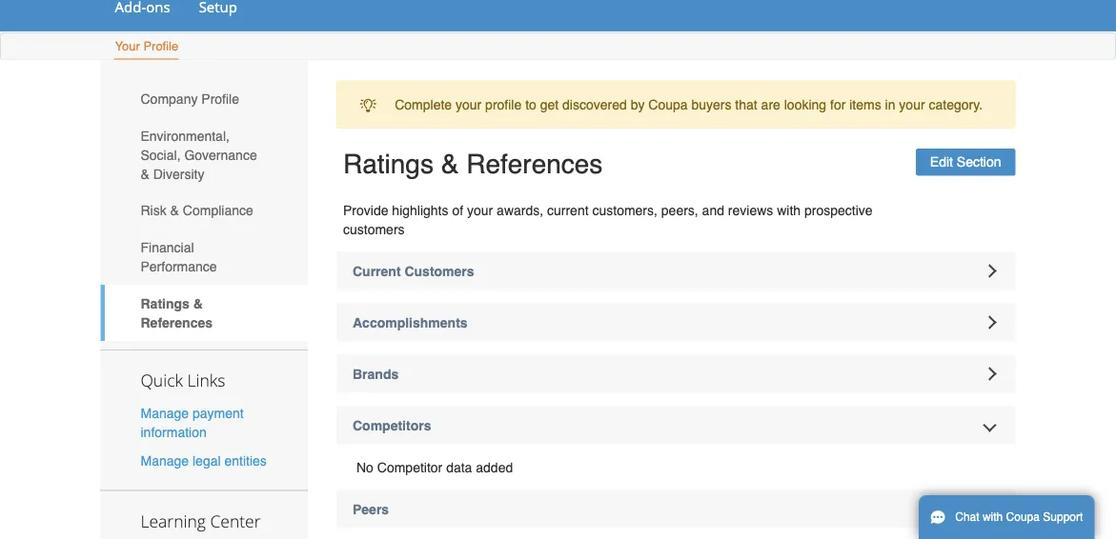 Task type: vqa. For each thing, say whether or not it's contained in the screenshot.
SMS for Digital Check Cancelled
no



Task type: locate. For each thing, give the bounding box(es) containing it.
your
[[456, 97, 482, 112], [899, 97, 925, 112], [467, 203, 493, 218]]

0 horizontal spatial profile
[[143, 39, 178, 53]]

competitors heading
[[336, 407, 1016, 445]]

risk
[[141, 203, 167, 218]]

your profile link
[[114, 35, 179, 60]]

1 horizontal spatial references
[[466, 149, 603, 180]]

references
[[466, 149, 603, 180], [141, 315, 213, 330]]

manage up information
[[141, 406, 189, 421]]

risk & compliance link
[[101, 192, 308, 229]]

entities
[[224, 453, 267, 468]]

coupa
[[648, 97, 688, 112], [1006, 511, 1040, 524]]

links
[[187, 369, 225, 392]]

edit
[[930, 155, 953, 170]]

brands heading
[[336, 355, 1016, 393]]

1 vertical spatial ratings
[[141, 296, 190, 311]]

1 manage from the top
[[141, 406, 189, 421]]

manage down information
[[141, 453, 189, 468]]

competitor
[[377, 460, 443, 475]]

1 horizontal spatial ratings
[[343, 149, 434, 180]]

customers
[[343, 222, 405, 237]]

complete your profile to get discovered by coupa buyers that are looking for items in your category. alert
[[336, 81, 1016, 129]]

current customers heading
[[336, 252, 1016, 290]]

highlights
[[392, 203, 448, 218]]

by
[[631, 97, 645, 112]]

0 horizontal spatial ratings
[[141, 296, 190, 311]]

competitors
[[353, 418, 431, 433]]

to
[[525, 97, 536, 112]]

peers
[[353, 502, 389, 517]]

payment
[[193, 406, 244, 421]]

0 horizontal spatial with
[[777, 203, 801, 218]]

ratings down performance at the left
[[141, 296, 190, 311]]

0 horizontal spatial ratings & references
[[141, 296, 213, 330]]

buyers
[[692, 97, 732, 112]]

profile
[[143, 39, 178, 53], [201, 91, 239, 107]]

customers,
[[592, 203, 658, 218]]

ratings & references down performance at the left
[[141, 296, 213, 330]]

0 horizontal spatial references
[[141, 315, 213, 330]]

current
[[353, 264, 401, 279]]

prospective
[[804, 203, 873, 218]]

risk & compliance
[[141, 203, 253, 218]]

ratings
[[343, 149, 434, 180], [141, 296, 190, 311]]

center
[[210, 510, 261, 532]]

references down performance at the left
[[141, 315, 213, 330]]

coupa right by
[[648, 97, 688, 112]]

0 vertical spatial with
[[777, 203, 801, 218]]

with
[[777, 203, 801, 218], [983, 511, 1003, 524]]

ratings & references link
[[101, 285, 308, 341]]

&
[[441, 149, 459, 180], [141, 166, 150, 182], [170, 203, 179, 218], [193, 296, 203, 311]]

your right in
[[899, 97, 925, 112]]

1 vertical spatial manage
[[141, 453, 189, 468]]

ratings up provide
[[343, 149, 434, 180]]

added
[[476, 460, 513, 475]]

reviews
[[728, 203, 773, 218]]

that
[[735, 97, 758, 112]]

looking
[[784, 97, 827, 112]]

company profile
[[141, 91, 239, 107]]

with right chat
[[983, 511, 1003, 524]]

competitors button
[[336, 407, 1016, 445]]

coupa left support
[[1006, 511, 1040, 524]]

references up awards,
[[466, 149, 603, 180]]

1 horizontal spatial with
[[983, 511, 1003, 524]]

& inside environmental, social, governance & diversity
[[141, 166, 150, 182]]

ratings & references up the of in the top left of the page
[[343, 149, 603, 180]]

0 vertical spatial ratings & references
[[343, 149, 603, 180]]

2 manage from the top
[[141, 453, 189, 468]]

0 vertical spatial profile
[[143, 39, 178, 53]]

manage payment information link
[[141, 406, 244, 440]]

1 vertical spatial coupa
[[1006, 511, 1040, 524]]

0 vertical spatial manage
[[141, 406, 189, 421]]

no competitor data added
[[356, 460, 513, 475]]

with right reviews
[[777, 203, 801, 218]]

your right the of in the top left of the page
[[467, 203, 493, 218]]

environmental, social, governance & diversity link
[[101, 117, 308, 192]]

for
[[830, 97, 846, 112]]

1 horizontal spatial profile
[[201, 91, 239, 107]]

1 vertical spatial profile
[[201, 91, 239, 107]]

0 vertical spatial coupa
[[648, 97, 688, 112]]

profile right your at the left top of the page
[[143, 39, 178, 53]]

peers heading
[[336, 490, 1016, 529]]

& down performance at the left
[[193, 296, 203, 311]]

current customers button
[[336, 252, 1016, 290]]

profile up environmental,
[[201, 91, 239, 107]]

manage
[[141, 406, 189, 421], [141, 453, 189, 468]]

learning center
[[141, 510, 261, 532]]

& up the of in the top left of the page
[[441, 149, 459, 180]]

& down social,
[[141, 166, 150, 182]]

brands
[[353, 367, 399, 382]]

1 horizontal spatial coupa
[[1006, 511, 1040, 524]]

manage inside manage payment information
[[141, 406, 189, 421]]

manage legal entities link
[[141, 453, 267, 468]]

edit section
[[930, 155, 1001, 170]]

profile inside your profile link
[[143, 39, 178, 53]]

governance
[[184, 147, 257, 163]]

with inside provide highlights of your awards, current customers, peers, and reviews with prospective customers
[[777, 203, 801, 218]]

your profile
[[115, 39, 178, 53]]

performance
[[141, 259, 217, 274]]

coupa inside button
[[1006, 511, 1040, 524]]

0 horizontal spatial coupa
[[648, 97, 688, 112]]

ratings & references
[[343, 149, 603, 180], [141, 296, 213, 330]]

profile inside company profile link
[[201, 91, 239, 107]]

profile for company profile
[[201, 91, 239, 107]]

1 vertical spatial with
[[983, 511, 1003, 524]]

environmental, social, governance & diversity
[[141, 128, 257, 182]]

company profile link
[[101, 81, 308, 117]]

support
[[1043, 511, 1083, 524]]

profile
[[485, 97, 522, 112]]

in
[[885, 97, 895, 112]]



Task type: describe. For each thing, give the bounding box(es) containing it.
complete your profile to get discovered by coupa buyers that are looking for items in your category.
[[395, 97, 983, 112]]

with inside button
[[983, 511, 1003, 524]]

1 horizontal spatial ratings & references
[[343, 149, 603, 180]]

1 vertical spatial ratings & references
[[141, 296, 213, 330]]

quick
[[141, 369, 183, 392]]

complete
[[395, 97, 452, 112]]

are
[[761, 97, 781, 112]]

chat with coupa support button
[[919, 496, 1095, 540]]

social,
[[141, 147, 181, 163]]

manage legal entities
[[141, 453, 267, 468]]

data
[[446, 460, 472, 475]]

chat
[[955, 511, 979, 524]]

your left the profile
[[456, 97, 482, 112]]

financial performance
[[141, 240, 217, 274]]

current customers
[[353, 264, 474, 279]]

& right risk
[[170, 203, 179, 218]]

0 vertical spatial references
[[466, 149, 603, 180]]

awards,
[[497, 203, 543, 218]]

category.
[[929, 97, 983, 112]]

financial
[[141, 240, 194, 255]]

accomplishments button
[[336, 304, 1016, 342]]

1 vertical spatial references
[[141, 315, 213, 330]]

of
[[452, 203, 463, 218]]

financial performance link
[[101, 229, 308, 285]]

current
[[547, 203, 589, 218]]

manage for manage legal entities
[[141, 453, 189, 468]]

brands button
[[336, 355, 1016, 393]]

& inside ratings & references
[[193, 296, 203, 311]]

quick links
[[141, 369, 225, 392]]

provide highlights of your awards, current customers, peers, and reviews with prospective customers
[[343, 203, 873, 237]]

compliance
[[183, 203, 253, 218]]

manage payment information
[[141, 406, 244, 440]]

your
[[115, 39, 140, 53]]

manage for manage payment information
[[141, 406, 189, 421]]

edit section link
[[916, 149, 1016, 176]]

accomplishments heading
[[336, 304, 1016, 342]]

section
[[957, 155, 1001, 170]]

peers,
[[661, 203, 698, 218]]

your inside provide highlights of your awards, current customers, peers, and reviews with prospective customers
[[467, 203, 493, 218]]

information
[[141, 425, 207, 440]]

peers button
[[336, 490, 1016, 529]]

and
[[702, 203, 724, 218]]

company
[[141, 91, 198, 107]]

0 vertical spatial ratings
[[343, 149, 434, 180]]

get
[[540, 97, 559, 112]]

chat with coupa support
[[955, 511, 1083, 524]]

coupa inside alert
[[648, 97, 688, 112]]

accomplishments
[[353, 315, 468, 330]]

customers
[[405, 264, 474, 279]]

provide
[[343, 203, 388, 218]]

no
[[356, 460, 374, 475]]

legal
[[193, 453, 221, 468]]

diversity
[[153, 166, 204, 182]]

environmental,
[[141, 128, 230, 143]]

items
[[849, 97, 881, 112]]

learning
[[141, 510, 206, 532]]

discovered
[[562, 97, 627, 112]]

profile for your profile
[[143, 39, 178, 53]]



